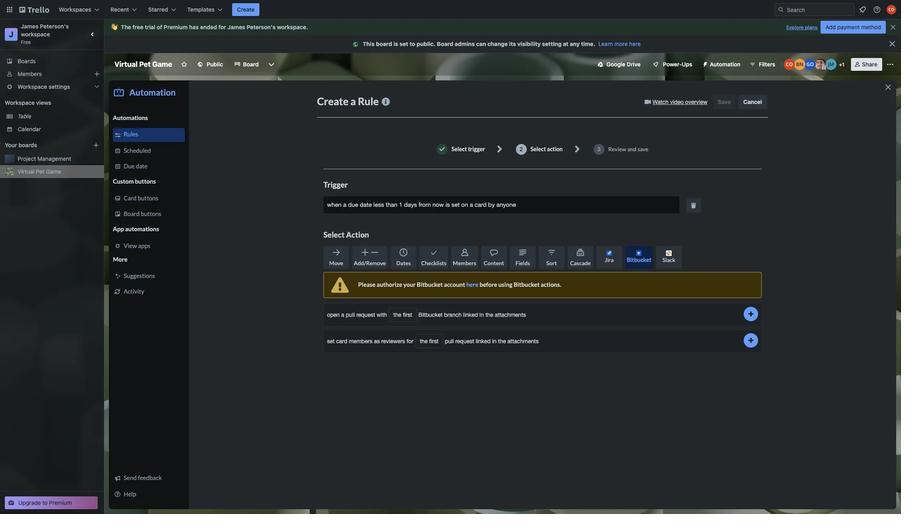 Task type: describe. For each thing, give the bounding box(es) containing it.
sm image
[[699, 58, 710, 69]]

create button
[[232, 3, 259, 16]]

search image
[[778, 6, 784, 13]]

google drive button
[[593, 58, 645, 71]]

templates
[[187, 6, 215, 13]]

sm image
[[352, 40, 363, 48]]

james peterson's workspace free
[[21, 23, 70, 45]]

show menu image
[[886, 60, 894, 68]]

workspace settings
[[18, 83, 70, 90]]

👋 the free trial of premium has ended for james peterson's workspace .
[[110, 24, 308, 30]]

google drive icon image
[[598, 62, 603, 67]]

starred
[[148, 6, 168, 13]]

workspace views
[[5, 99, 51, 106]]

payment
[[837, 24, 860, 30]]

share
[[862, 61, 877, 68]]

workspaces button
[[54, 3, 104, 16]]

automation
[[710, 61, 740, 68]]

upgrade to premium link
[[5, 497, 98, 510]]

0 horizontal spatial game
[[46, 168, 61, 175]]

has
[[189, 24, 199, 30]]

recent
[[111, 6, 129, 13]]

james inside banner
[[228, 24, 245, 30]]

setting
[[542, 40, 562, 47]]

public button
[[192, 58, 228, 71]]

your
[[5, 142, 17, 149]]

this member is an admin of this board. image
[[822, 66, 826, 70]]

1 horizontal spatial board
[[437, 40, 453, 47]]

explore plans button
[[786, 23, 818, 32]]

table link
[[18, 112, 99, 120]]

starred button
[[143, 3, 181, 16]]

add board image
[[93, 142, 99, 149]]

customize views image
[[268, 60, 276, 68]]

james peterson's workspace link
[[21, 23, 70, 38]]

calendar
[[18, 126, 41, 133]]

1 vertical spatial pet
[[36, 168, 44, 175]]

gary orlando (garyorlando) image
[[804, 59, 816, 70]]

0 horizontal spatial christina overa (christinaovera) image
[[784, 59, 795, 70]]

drive
[[627, 61, 641, 68]]

calendar link
[[18, 125, 99, 133]]

0 notifications image
[[858, 5, 867, 14]]

power-ups button
[[647, 58, 697, 71]]

ben nelson (bennelson96) image
[[794, 59, 805, 70]]

project
[[18, 155, 36, 162]]

boards link
[[0, 55, 104, 68]]

free
[[133, 24, 143, 30]]

👋
[[110, 24, 118, 30]]

learn
[[598, 40, 613, 47]]

workspace for workspace settings
[[18, 83, 47, 90]]

upgrade to premium
[[18, 500, 72, 506]]

boards
[[18, 142, 37, 149]]

james peterson (jamespeterson93) image
[[815, 59, 826, 70]]

settings
[[49, 83, 70, 90]]

of
[[157, 24, 162, 30]]

public
[[207, 61, 223, 68]]

learn more here link
[[595, 40, 641, 47]]

plans
[[805, 24, 818, 30]]

christina overa (christinaovera) image inside primary element
[[887, 5, 896, 14]]

j
[[9, 30, 13, 39]]

filters
[[759, 61, 775, 68]]

j link
[[5, 28, 18, 41]]

project management
[[18, 155, 71, 162]]

.
[[306, 24, 308, 30]]

members
[[18, 70, 42, 77]]

workspace settings button
[[0, 80, 104, 93]]

star or unstar board image
[[181, 61, 187, 68]]

virtual pet game inside board name text field
[[114, 60, 172, 68]]

admins
[[455, 40, 475, 47]]

explore plans
[[786, 24, 818, 30]]

its
[[509, 40, 516, 47]]

any
[[570, 40, 580, 47]]

workspace for workspace views
[[5, 99, 35, 106]]

free
[[21, 39, 31, 45]]

peterson's inside james peterson's workspace free
[[40, 23, 69, 30]]

for
[[218, 24, 226, 30]]

wave image
[[110, 24, 118, 31]]

+
[[839, 62, 842, 68]]



Task type: vqa. For each thing, say whether or not it's contained in the screenshot.
Sm ICON related to Automation
yes



Task type: locate. For each thing, give the bounding box(es) containing it.
power-
[[663, 61, 682, 68]]

board right public.
[[437, 40, 453, 47]]

1 vertical spatial board
[[243, 61, 259, 68]]

change
[[487, 40, 508, 47]]

this board is set to public. board admins can change its visibility setting at any time. learn more here
[[363, 40, 641, 47]]

banner
[[104, 19, 901, 35]]

public.
[[417, 40, 436, 47]]

board
[[376, 40, 392, 47]]

1 vertical spatial workspace
[[5, 99, 35, 106]]

peterson's down back to home image
[[40, 23, 69, 30]]

0 vertical spatial board
[[437, 40, 453, 47]]

virtual pet game down the project management on the left top of page
[[18, 168, 61, 175]]

board link
[[229, 58, 264, 71]]

james
[[21, 23, 38, 30], [228, 24, 245, 30]]

board left customize views icon
[[243, 61, 259, 68]]

1 horizontal spatial peterson's
[[247, 24, 276, 30]]

members link
[[0, 68, 104, 80]]

peterson's down create button
[[247, 24, 276, 30]]

add payment method
[[826, 24, 881, 30]]

ups
[[682, 61, 692, 68]]

workspace
[[277, 24, 306, 30], [21, 31, 50, 38]]

workspace inside banner
[[277, 24, 306, 30]]

christina overa (christinaovera) image left "gary orlando (garyorlando)" image
[[784, 59, 795, 70]]

peterson's inside banner
[[247, 24, 276, 30]]

create
[[237, 6, 255, 13]]

open information menu image
[[873, 6, 881, 14]]

workspace inside popup button
[[18, 83, 47, 90]]

1 horizontal spatial virtual pet game
[[114, 60, 172, 68]]

1 horizontal spatial virtual
[[114, 60, 137, 68]]

pet down the project management on the left top of page
[[36, 168, 44, 175]]

game down management
[[46, 168, 61, 175]]

ended
[[200, 24, 217, 30]]

1 horizontal spatial workspace
[[277, 24, 306, 30]]

your boards
[[5, 142, 37, 149]]

game inside board name text field
[[152, 60, 172, 68]]

google
[[606, 61, 625, 68]]

0 horizontal spatial pet
[[36, 168, 44, 175]]

0 horizontal spatial virtual
[[18, 168, 34, 175]]

filters button
[[747, 58, 778, 71]]

virtual inside board name text field
[[114, 60, 137, 68]]

workspace inside james peterson's workspace free
[[21, 31, 50, 38]]

at
[[563, 40, 568, 47]]

1 vertical spatial virtual
[[18, 168, 34, 175]]

share button
[[851, 58, 882, 71]]

upgrade
[[18, 500, 41, 506]]

board
[[437, 40, 453, 47], [243, 61, 259, 68]]

visibility
[[517, 40, 541, 47]]

add payment method button
[[821, 21, 886, 34]]

1 vertical spatial workspace
[[21, 31, 50, 38]]

to right upgrade
[[42, 500, 48, 506]]

0 horizontal spatial james
[[21, 23, 38, 30]]

google drive
[[606, 61, 641, 68]]

add
[[826, 24, 836, 30]]

1 horizontal spatial christina overa (christinaovera) image
[[887, 5, 896, 14]]

1 vertical spatial to
[[42, 500, 48, 506]]

views
[[36, 99, 51, 106]]

boards
[[18, 58, 36, 64]]

workspace up table
[[5, 99, 35, 106]]

0 vertical spatial pet
[[139, 60, 151, 68]]

+ 1
[[839, 62, 844, 68]]

0 vertical spatial premium
[[164, 24, 188, 30]]

christina overa (christinaovera) image
[[887, 5, 896, 14], [784, 59, 795, 70]]

recent button
[[106, 3, 142, 16]]

game
[[152, 60, 172, 68], [46, 168, 61, 175]]

virtual pet game down free
[[114, 60, 172, 68]]

back to home image
[[19, 3, 49, 16]]

0 horizontal spatial to
[[42, 500, 48, 506]]

can
[[476, 40, 486, 47]]

0 horizontal spatial peterson's
[[40, 23, 69, 30]]

1 vertical spatial game
[[46, 168, 61, 175]]

premium right "of"
[[164, 24, 188, 30]]

workspace
[[18, 83, 47, 90], [5, 99, 35, 106]]

trial
[[145, 24, 155, 30]]

jeremy miller (jeremymiller198) image
[[825, 59, 837, 70]]

premium right upgrade
[[49, 500, 72, 506]]

0 horizontal spatial premium
[[49, 500, 72, 506]]

explore
[[786, 24, 804, 30]]

pet down trial
[[139, 60, 151, 68]]

banner containing 👋
[[104, 19, 901, 35]]

primary element
[[0, 0, 901, 19]]

1 horizontal spatial premium
[[164, 24, 188, 30]]

peterson's
[[40, 23, 69, 30], [247, 24, 276, 30]]

1 horizontal spatial pet
[[139, 60, 151, 68]]

workspaces
[[59, 6, 91, 13]]

1 horizontal spatial to
[[410, 40, 415, 47]]

virtual down the
[[114, 60, 137, 68]]

your boards with 2 items element
[[5, 141, 81, 150]]

james inside james peterson's workspace free
[[21, 23, 38, 30]]

Board name text field
[[110, 58, 176, 71]]

0 vertical spatial christina overa (christinaovera) image
[[887, 5, 896, 14]]

pet
[[139, 60, 151, 68], [36, 168, 44, 175]]

1
[[842, 62, 844, 68]]

virtual
[[114, 60, 137, 68], [18, 168, 34, 175]]

1 horizontal spatial game
[[152, 60, 172, 68]]

the
[[121, 24, 131, 30]]

1 vertical spatial premium
[[49, 500, 72, 506]]

1 vertical spatial virtual pet game
[[18, 168, 61, 175]]

premium inside upgrade to premium link
[[49, 500, 72, 506]]

automation button
[[699, 58, 745, 71]]

game left star or unstar board 'image' at the top of page
[[152, 60, 172, 68]]

project management link
[[18, 155, 99, 163]]

here
[[629, 40, 641, 47]]

james up free
[[21, 23, 38, 30]]

power-ups
[[663, 61, 692, 68]]

0 vertical spatial virtual pet game
[[114, 60, 172, 68]]

0 vertical spatial workspace
[[18, 83, 47, 90]]

workspace navigation collapse icon image
[[87, 29, 98, 40]]

0 horizontal spatial board
[[243, 61, 259, 68]]

1 horizontal spatial james
[[228, 24, 245, 30]]

0 horizontal spatial workspace
[[21, 31, 50, 38]]

1 vertical spatial christina overa (christinaovera) image
[[784, 59, 795, 70]]

0 vertical spatial game
[[152, 60, 172, 68]]

is
[[394, 40, 398, 47]]

pet inside board name text field
[[139, 60, 151, 68]]

0 vertical spatial workspace
[[277, 24, 306, 30]]

table
[[18, 113, 31, 120]]

0 horizontal spatial virtual pet game
[[18, 168, 61, 175]]

james right the for
[[228, 24, 245, 30]]

virtual pet game link
[[18, 168, 99, 176]]

Search field
[[784, 4, 854, 16]]

0 vertical spatial to
[[410, 40, 415, 47]]

management
[[37, 155, 71, 162]]

method
[[861, 24, 881, 30]]

to right set
[[410, 40, 415, 47]]

this
[[363, 40, 375, 47]]

0 vertical spatial virtual
[[114, 60, 137, 68]]

set
[[400, 40, 408, 47]]

christina overa (christinaovera) image right open information menu image at the right of page
[[887, 5, 896, 14]]

virtual down project
[[18, 168, 34, 175]]

workspace down members
[[18, 83, 47, 90]]

more
[[615, 40, 628, 47]]

time.
[[581, 40, 595, 47]]

virtual pet game
[[114, 60, 172, 68], [18, 168, 61, 175]]

templates button
[[182, 3, 227, 16]]



